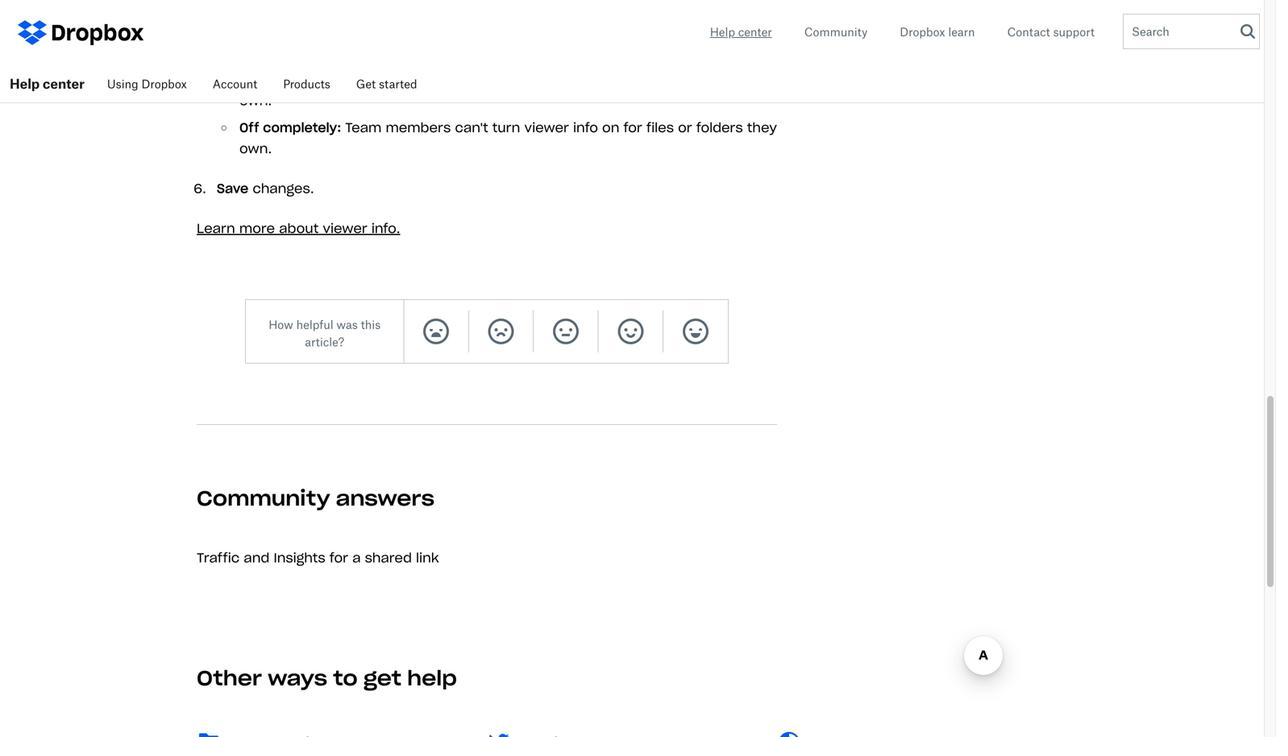 Task type: locate. For each thing, give the bounding box(es) containing it.
started
[[379, 77, 417, 91]]

help center link
[[710, 23, 772, 41], [0, 65, 94, 103]]

folders inside team members can turn viewer info on for files or folders they own.
[[681, 72, 728, 88]]

dropbox
[[900, 25, 946, 39], [142, 77, 187, 91]]

members
[[379, 72, 444, 88], [386, 119, 451, 136]]

members down started
[[386, 119, 451, 136]]

on for can't
[[602, 119, 620, 136]]

None search field
[[1124, 15, 1249, 53]]

Search text field
[[1124, 15, 1237, 48]]

viewer left info.
[[323, 220, 368, 237]]

community for community answers
[[197, 486, 330, 511]]

viewer down team members can turn viewer info on for files or folders they own.
[[525, 119, 569, 136]]

folders for team members can turn viewer info on for files or folders they own.
[[681, 72, 728, 88]]

1 vertical spatial on
[[602, 119, 620, 136]]

turn right can
[[477, 72, 505, 88]]

members inside team members can turn viewer info on for files or folders they own.
[[379, 72, 444, 88]]

team inside team members can turn viewer info on for files or folders they own.
[[338, 72, 374, 88]]

or for team members can't turn viewer info on for files or folders they own.
[[678, 119, 692, 136]]

search image
[[1241, 24, 1256, 39]]

turn for can't
[[493, 119, 520, 136]]

more
[[239, 220, 275, 237]]

turn
[[477, 72, 505, 88], [493, 119, 520, 136]]

own. for by
[[239, 92, 272, 109]]

learn more about viewer info.
[[197, 220, 400, 237]]

for
[[609, 72, 627, 88], [624, 119, 643, 136], [330, 550, 348, 566]]

help
[[710, 25, 735, 39], [10, 76, 40, 92]]

own.
[[239, 92, 272, 109], [239, 140, 272, 157]]

they for team members can't turn viewer info on for files or folders they own.
[[747, 119, 777, 136]]

0 horizontal spatial dropbox
[[142, 77, 187, 91]]

dropbox learn link
[[900, 23, 975, 41]]

1 horizontal spatial center
[[738, 25, 772, 39]]

smiling face image
[[618, 319, 644, 344]]

on inside team members can't turn viewer info on for files or folders they own.
[[602, 119, 620, 136]]

0 vertical spatial turn
[[477, 72, 505, 88]]

1 vertical spatial for
[[624, 119, 643, 136]]

about
[[279, 220, 319, 237]]

products
[[283, 77, 330, 91]]

own. up save changes.
[[239, 140, 272, 157]]

viewer
[[509, 72, 554, 88], [525, 119, 569, 136], [323, 220, 368, 237]]

folders inside team members can't turn viewer info on for files or folders they own.
[[696, 119, 743, 136]]

dropbox right using
[[142, 77, 187, 91]]

1 horizontal spatial help center link
[[710, 23, 772, 41]]

info for can't
[[573, 119, 598, 136]]

1 vertical spatial or
[[678, 119, 692, 136]]

0 vertical spatial info
[[558, 72, 583, 88]]

1 vertical spatial viewer
[[525, 119, 569, 136]]

team members can turn viewer info on for files or folders they own.
[[239, 72, 762, 109]]

for inside team members can turn viewer info on for files or folders they own.
[[609, 72, 627, 88]]

dropbox inside using dropbox link
[[142, 77, 187, 91]]

shared
[[365, 550, 412, 566]]

get started
[[356, 77, 417, 91]]

own. down by
[[239, 92, 272, 109]]

1 vertical spatial help center link
[[0, 65, 94, 103]]

a
[[353, 550, 361, 566]]

traffic and insights for a shared link link
[[197, 548, 777, 568]]

files for team members can't turn viewer info on for files or folders they own.
[[647, 119, 674, 136]]

community link
[[805, 23, 868, 41]]

members right get
[[379, 72, 444, 88]]

folders
[[681, 72, 728, 88], [696, 119, 743, 136]]

info inside team members can turn viewer info on for files or folders they own.
[[558, 72, 583, 88]]

team down get
[[345, 119, 382, 136]]

1 vertical spatial community
[[197, 486, 330, 511]]

they inside team members can't turn viewer info on for files or folders they own.
[[747, 119, 777, 136]]

2 off from the top
[[239, 119, 259, 136]]

answers
[[336, 486, 435, 511]]

1 vertical spatial folders
[[696, 119, 743, 136]]

this
[[361, 318, 381, 331]]

center for the leftmost help center link
[[43, 76, 85, 92]]

0 vertical spatial help
[[710, 25, 735, 39]]

dropbox left learn
[[900, 25, 946, 39]]

off
[[239, 72, 259, 88], [239, 119, 259, 136]]

1 off from the top
[[239, 72, 259, 88]]

members inside team members can't turn viewer info on for files or folders they own.
[[386, 119, 451, 136]]

0 horizontal spatial help center link
[[0, 65, 94, 103]]

turn inside team members can't turn viewer info on for files or folders they own.
[[493, 119, 520, 136]]

info inside team members can't turn viewer info on for files or folders they own.
[[573, 119, 598, 136]]

0 vertical spatial folders
[[681, 72, 728, 88]]

off left by
[[239, 72, 259, 88]]

using
[[107, 77, 138, 91]]

files inside team members can turn viewer info on for files or folders they own.
[[631, 72, 659, 88]]

community for community
[[805, 25, 868, 39]]

1 vertical spatial dropbox
[[142, 77, 187, 91]]

2 own. from the top
[[239, 140, 272, 157]]

1 horizontal spatial dropbox
[[900, 25, 946, 39]]

0 horizontal spatial help
[[10, 76, 40, 92]]

0 vertical spatial off
[[239, 72, 259, 88]]

0 vertical spatial dropbox
[[900, 25, 946, 39]]

1 vertical spatial files
[[647, 119, 674, 136]]

0 vertical spatial team
[[338, 72, 374, 88]]

on
[[587, 72, 605, 88], [602, 119, 620, 136]]

team inside team members can't turn viewer info on for files or folders they own.
[[345, 119, 382, 136]]

1 vertical spatial info
[[573, 119, 598, 136]]

for inside team members can't turn viewer info on for files or folders they own.
[[624, 119, 643, 136]]

info
[[558, 72, 583, 88], [573, 119, 598, 136]]

0 horizontal spatial help center
[[10, 76, 85, 92]]

turn right 'can't'
[[493, 119, 520, 136]]

viewer inside team members can't turn viewer info on for files or folders they own.
[[525, 119, 569, 136]]

2 vertical spatial viewer
[[323, 220, 368, 237]]

0 vertical spatial community
[[805, 25, 868, 39]]

0 horizontal spatial center
[[43, 76, 85, 92]]

1 vertical spatial center
[[43, 76, 85, 92]]

1 vertical spatial they
[[747, 119, 777, 136]]

traffic and insights for a shared link
[[197, 550, 439, 566]]

turn inside team members can turn viewer info on for files or folders they own.
[[477, 72, 505, 88]]

contact support link
[[1008, 23, 1095, 41]]

contact support
[[1008, 25, 1095, 39]]

center
[[738, 25, 772, 39], [43, 76, 85, 92]]

contact
[[1008, 25, 1051, 39]]

0 vertical spatial own.
[[239, 92, 272, 109]]

how helpful was this article?
[[269, 318, 381, 349]]

team
[[338, 72, 374, 88], [345, 119, 382, 136]]

1 horizontal spatial help center
[[710, 25, 772, 39]]

0 vertical spatial help center
[[710, 25, 772, 39]]

1 vertical spatial own.
[[239, 140, 272, 157]]

0 vertical spatial help center link
[[710, 23, 772, 41]]

they
[[732, 72, 762, 88], [747, 119, 777, 136]]

or inside team members can't turn viewer info on for files or folders they own.
[[678, 119, 692, 136]]

1 horizontal spatial or
[[678, 119, 692, 136]]

0 vertical spatial or
[[663, 72, 677, 88]]

or
[[663, 72, 677, 88], [678, 119, 692, 136]]

products link
[[270, 65, 343, 103]]

0 vertical spatial members
[[379, 72, 444, 88]]

viewer up team members can't turn viewer info on for files or folders they own.
[[509, 72, 554, 88]]

help for the leftmost help center link
[[10, 76, 40, 92]]

folders for team members can't turn viewer info on for files or folders they own.
[[696, 119, 743, 136]]

0 vertical spatial they
[[732, 72, 762, 88]]

off down account
[[239, 119, 259, 136]]

community
[[805, 25, 868, 39], [197, 486, 330, 511]]

1 vertical spatial members
[[386, 119, 451, 136]]

team left started
[[338, 72, 374, 88]]

and
[[244, 550, 270, 566]]

info for can
[[558, 72, 583, 88]]

files inside team members can't turn viewer info on for files or folders they own.
[[647, 119, 674, 136]]

by
[[263, 72, 279, 88]]

own. inside team members can turn viewer info on for files or folders they own.
[[239, 92, 272, 109]]

1 own. from the top
[[239, 92, 272, 109]]

0 vertical spatial files
[[631, 72, 659, 88]]

was
[[337, 318, 358, 331]]

help center
[[710, 25, 772, 39], [10, 76, 85, 92]]

viewer for can
[[509, 72, 554, 88]]

1 vertical spatial turn
[[493, 119, 520, 136]]

1 vertical spatial team
[[345, 119, 382, 136]]

0 vertical spatial for
[[609, 72, 627, 88]]

1 vertical spatial help center
[[10, 76, 85, 92]]

own. inside team members can't turn viewer info on for files or folders they own.
[[239, 140, 272, 157]]

0 horizontal spatial community
[[197, 486, 330, 511]]

on inside team members can turn viewer info on for files or folders they own.
[[587, 72, 605, 88]]

1 horizontal spatial help
[[710, 25, 735, 39]]

0 vertical spatial viewer
[[509, 72, 554, 88]]

they inside team members can turn viewer info on for files or folders they own.
[[732, 72, 762, 88]]

can't
[[455, 119, 488, 136]]

2 vertical spatial for
[[330, 550, 348, 566]]

files
[[631, 72, 659, 88], [647, 119, 674, 136]]

or inside team members can turn viewer info on for files or folders they own.
[[663, 72, 677, 88]]

support
[[1054, 25, 1095, 39]]

0 vertical spatial on
[[587, 72, 605, 88]]

0 vertical spatial center
[[738, 25, 772, 39]]

0 horizontal spatial or
[[663, 72, 677, 88]]

viewer inside team members can turn viewer info on for files or folders they own.
[[509, 72, 554, 88]]

1 horizontal spatial community
[[805, 25, 868, 39]]

1 vertical spatial help
[[10, 76, 40, 92]]

link
[[416, 550, 439, 566]]

1 vertical spatial off
[[239, 119, 259, 136]]

save changes.
[[217, 180, 314, 197]]



Task type: vqa. For each thing, say whether or not it's contained in the screenshot.
Plans link
no



Task type: describe. For each thing, give the bounding box(es) containing it.
on for can
[[587, 72, 605, 88]]

dropbox image
[[48, 17, 145, 49]]

team for off by default:
[[338, 72, 374, 88]]

get started link
[[343, 65, 430, 103]]

team members can't turn viewer info on for files or folders they own.
[[239, 119, 777, 157]]

for for team members can turn viewer info on for files or folders they own.
[[609, 72, 627, 88]]

get
[[356, 77, 376, 91]]

info.
[[372, 220, 400, 237]]

article?
[[305, 335, 344, 349]]

learn
[[197, 220, 235, 237]]

off for team members can turn viewer info on for files or folders they own.
[[239, 72, 259, 88]]

members for can't
[[386, 119, 451, 136]]

frowning face image
[[488, 319, 514, 344]]

off for team members can't turn viewer info on for files or folders they own.
[[239, 119, 259, 136]]

using dropbox
[[107, 77, 187, 91]]

big smile face image
[[683, 319, 709, 344]]

account link
[[200, 65, 270, 103]]

neutral face image
[[553, 319, 579, 344]]

viewer for can't
[[525, 119, 569, 136]]

using dropbox link
[[94, 65, 200, 103]]

completely:
[[263, 119, 341, 136]]

helpful
[[296, 318, 334, 331]]

they for team members can turn viewer info on for files or folders they own.
[[732, 72, 762, 88]]

clear image
[[1237, 26, 1249, 38]]

changes.
[[253, 180, 314, 197]]

community answers
[[197, 486, 435, 511]]

get
[[364, 665, 402, 691]]

search image
[[1241, 24, 1256, 39]]

dropbox inside dropbox learn link
[[900, 25, 946, 39]]

help
[[407, 665, 457, 691]]

learn more about viewer info. link
[[197, 220, 400, 237]]

how
[[269, 318, 293, 331]]

own. for completely:
[[239, 140, 272, 157]]

or for team members can turn viewer info on for files or folders they own.
[[663, 72, 677, 88]]

for for team members can't turn viewer info on for files or folders they own.
[[624, 119, 643, 136]]

can
[[448, 72, 473, 88]]

insights
[[274, 550, 326, 566]]

deep frown face image
[[423, 319, 449, 344]]

turn for can
[[477, 72, 505, 88]]

help for right help center link
[[710, 25, 735, 39]]

default:
[[283, 72, 334, 88]]

members for can
[[379, 72, 444, 88]]

team for off completely:
[[345, 119, 382, 136]]

traffic
[[197, 550, 240, 566]]

files for team members can turn viewer info on for files or folders they own.
[[631, 72, 659, 88]]

other
[[197, 665, 262, 691]]

to
[[333, 665, 358, 691]]

save
[[217, 180, 249, 197]]

off completely:
[[239, 119, 345, 136]]

account
[[213, 77, 257, 91]]

dropbox learn
[[900, 25, 975, 39]]

learn
[[949, 25, 975, 39]]

center for right help center link
[[738, 25, 772, 39]]

ways
[[268, 665, 327, 691]]

other ways to get help
[[197, 665, 457, 691]]

off by default:
[[239, 72, 334, 88]]



